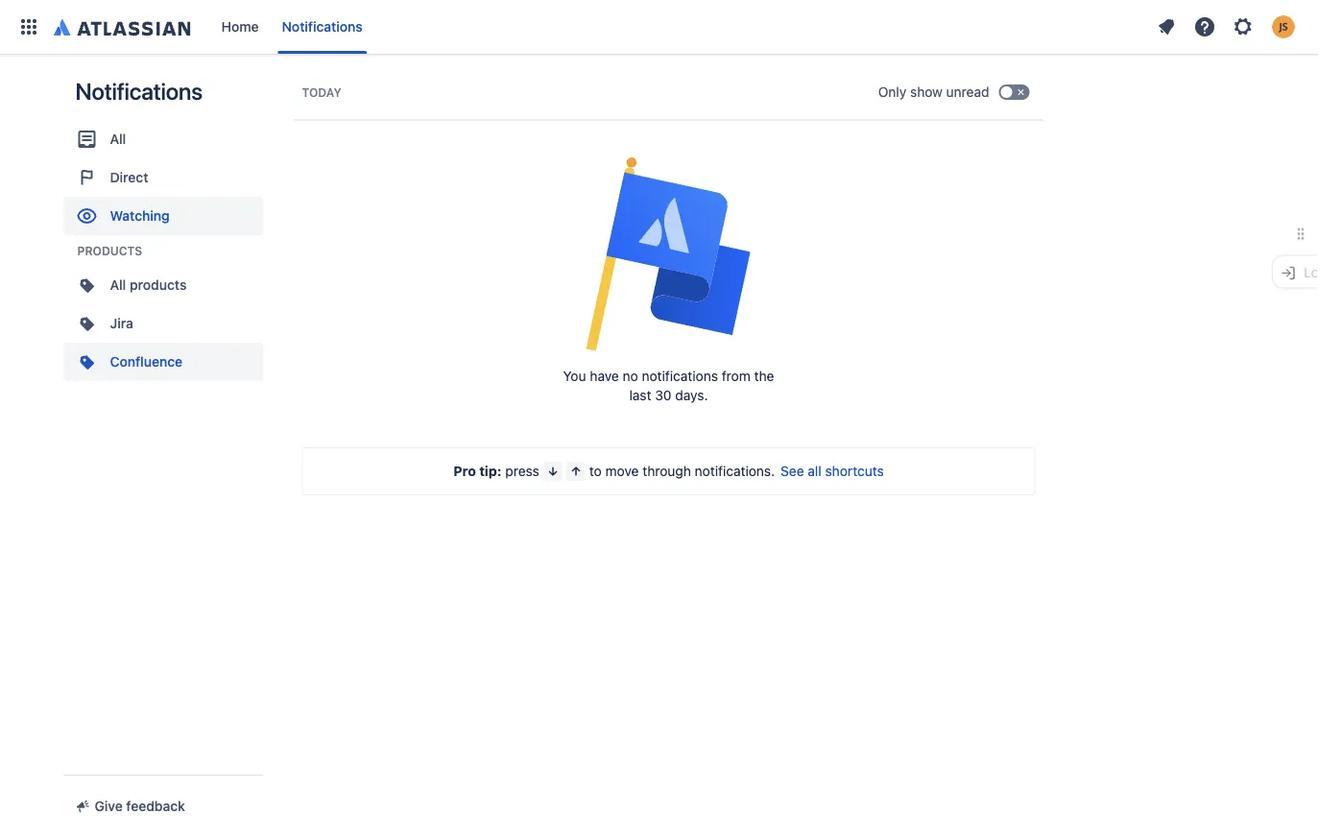 Task type: locate. For each thing, give the bounding box(es) containing it.
30
[[655, 387, 672, 403]]

feedback
[[126, 798, 185, 814]]

last
[[629, 387, 651, 403]]

confluence
[[110, 354, 182, 370]]

unread
[[946, 84, 989, 100]]

direct image
[[75, 166, 98, 189]]

0 vertical spatial notifications
[[282, 19, 363, 35]]

the
[[754, 368, 774, 384]]

all products
[[110, 277, 187, 293]]

product image inside jira button
[[75, 312, 98, 335]]

all for all products
[[110, 277, 126, 293]]

1 product image from the top
[[75, 312, 98, 335]]

days.
[[675, 387, 708, 403]]

notifications
[[642, 368, 718, 384]]

1 all from the top
[[110, 131, 126, 147]]

notifications.
[[695, 463, 775, 479]]

atlassian image
[[54, 15, 191, 38], [54, 15, 191, 38]]

0 vertical spatial product image
[[75, 312, 98, 335]]

jira button
[[64, 304, 264, 343]]

see
[[781, 463, 804, 479]]

1 horizontal spatial notifications
[[282, 19, 363, 35]]

all
[[110, 131, 126, 147], [110, 277, 126, 293]]

banner
[[0, 0, 1318, 54]]

arrow up image
[[568, 464, 584, 479]]

see all shortcuts
[[781, 463, 884, 479]]

give feedback button
[[64, 791, 197, 822]]

confluence button
[[64, 343, 264, 381]]

direct button
[[64, 158, 264, 197]]

you
[[563, 368, 586, 384]]

appswitcher icon image
[[17, 15, 40, 38]]

banner containing home
[[0, 0, 1318, 54]]

you have no notifications from the last 30 days.
[[563, 368, 774, 403]]

product image left confluence
[[75, 350, 98, 373]]

notifications up today
[[282, 19, 363, 35]]

home element
[[12, 0, 1149, 54]]

settings icon image
[[1232, 15, 1255, 38]]

product image
[[75, 312, 98, 335], [75, 350, 98, 373]]

1 vertical spatial notifications
[[75, 78, 202, 105]]

pro tip: press
[[453, 463, 539, 479]]

0 horizontal spatial notifications
[[75, 78, 202, 105]]

any image
[[75, 128, 98, 151]]

all right any image
[[110, 131, 126, 147]]

watching button
[[64, 197, 264, 235]]

product image for confluence
[[75, 350, 98, 373]]

all right product image
[[110, 277, 126, 293]]

0 vertical spatial all
[[110, 131, 126, 147]]

product image left jira
[[75, 312, 98, 335]]

today
[[302, 85, 341, 99]]

to move through notifications.
[[589, 463, 775, 479]]

press
[[505, 463, 539, 479]]

1 vertical spatial product image
[[75, 350, 98, 373]]

product image inside the confluence button
[[75, 350, 98, 373]]

2 product image from the top
[[75, 350, 98, 373]]

pro
[[453, 463, 476, 479]]

have
[[590, 368, 619, 384]]

notifications up the all button
[[75, 78, 202, 105]]

2 all from the top
[[110, 277, 126, 293]]

notifications
[[282, 19, 363, 35], [75, 78, 202, 105]]

1 vertical spatial all
[[110, 277, 126, 293]]



Task type: vqa. For each thing, say whether or not it's contained in the screenshot.
"All" within All products button
no



Task type: describe. For each thing, give the bounding box(es) containing it.
watching image
[[75, 204, 98, 228]]

give feedback
[[95, 798, 185, 814]]

notifications button
[[274, 12, 370, 42]]

from
[[722, 368, 750, 384]]

only show unread
[[878, 84, 989, 100]]

see all shortcuts button
[[781, 462, 884, 481]]

products
[[77, 244, 142, 257]]

jira
[[110, 315, 133, 331]]

all for all
[[110, 131, 126, 147]]

all button
[[64, 120, 264, 158]]

home button
[[214, 12, 266, 42]]

tip:
[[479, 463, 502, 479]]

arrow down image
[[545, 464, 561, 479]]

direct
[[110, 169, 148, 185]]

help icon image
[[1193, 15, 1216, 38]]

shortcuts
[[825, 463, 884, 479]]

all
[[808, 463, 822, 479]]

products
[[130, 277, 187, 293]]

watching
[[110, 208, 170, 224]]

no
[[623, 368, 638, 384]]

all products button
[[64, 266, 264, 304]]

product image
[[75, 274, 98, 297]]

through
[[643, 463, 691, 479]]

notifications inside button
[[282, 19, 363, 35]]

feedback image
[[75, 799, 91, 814]]

to
[[589, 463, 602, 479]]

give
[[95, 798, 123, 814]]

only
[[878, 84, 906, 100]]

show
[[910, 84, 943, 100]]

home
[[221, 19, 259, 35]]

move
[[605, 463, 639, 479]]

notifications image
[[1155, 15, 1178, 38]]

product image for jira
[[75, 312, 98, 335]]



